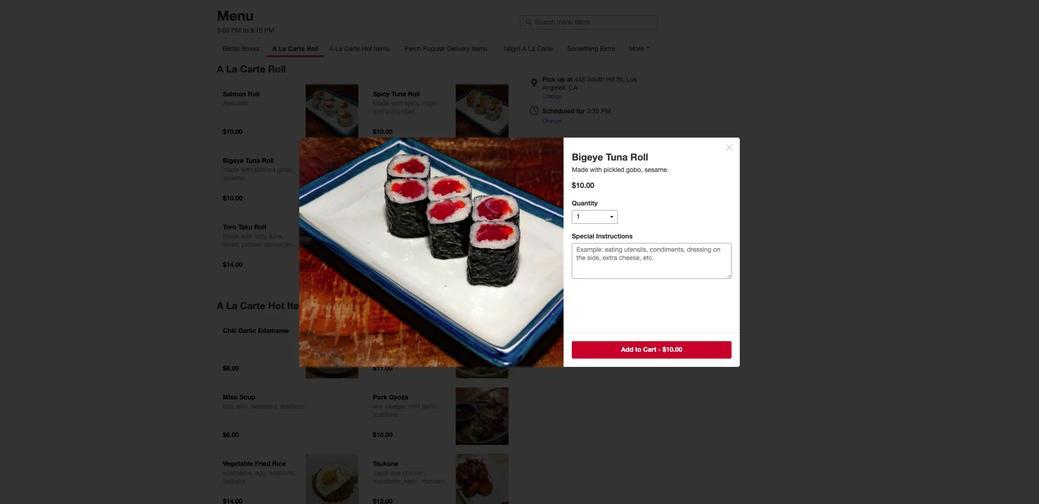 Task type: describe. For each thing, give the bounding box(es) containing it.
popular
[[423, 45, 446, 52]]

for
[[577, 107, 585, 115]]

scallions inside miso soup tofu skin, seaweed, scallions
[[280, 403, 305, 411]]

0 horizontal spatial bigeye tuna roll made with pickled gobo, sesame.
[[223, 157, 294, 182]]

kalbi,
[[405, 478, 420, 485]]

change button for pick up at
[[543, 92, 562, 101]]

fried
[[255, 460, 271, 468]]

scheduled
[[543, 107, 575, 115]]

change for scheduled for
[[543, 118, 562, 124]]

south
[[588, 76, 605, 83]]

with inside × dialog
[[590, 166, 602, 174]]

menu
[[217, 7, 254, 24]]

ca
[[569, 84, 578, 91]]

spicy
[[405, 100, 420, 107]]

shishito peppers turnip puree, tare, shimeji mushrooms, citrus zest, bonito flakes
[[373, 327, 446, 360]]

-
[[659, 346, 661, 353]]

rice
[[272, 460, 286, 468]]

chili garlic edamame
[[223, 327, 289, 335]]

something extra
[[568, 45, 615, 52]]

bento boxes
[[223, 45, 260, 52]]

miso soup tofu skin, seaweed, scallions
[[223, 394, 305, 411]]

pickled inside × dialog
[[604, 166, 625, 174]]

0 vertical spatial $10.00
[[572, 181, 595, 190]]

to inside 'menu 3:00 pm to 9:15 pm'
[[243, 27, 249, 34]]

roll inside the spicy tuna roll made with spicy mayo and cucumber.
[[408, 90, 420, 98]]

salmon roll avocado
[[223, 90, 260, 107]]

soy
[[373, 403, 383, 411]]

made for toro taku roll
[[223, 233, 239, 240]]

los
[[627, 76, 637, 83]]

1 horizontal spatial items
[[374, 45, 390, 52]]

a la carte roll tab list
[[217, 40, 657, 57]]

daikon
[[264, 241, 283, 248]]

zest,
[[428, 345, 442, 352]]

scallions,
[[270, 470, 296, 477]]

your
[[559, 231, 573, 239]]

garlic
[[238, 327, 256, 335]]

add to cart - $10.00 button
[[572, 341, 732, 359]]

a la carte hot items inside a la carte roll tab list
[[330, 45, 390, 52]]

and inside 'your cart is empty. add items and they'll appear here.'
[[568, 242, 581, 250]]

furikake
[[223, 478, 246, 485]]

your cart is empty. add items and they'll appear here.
[[533, 231, 645, 250]]

fatty
[[255, 233, 267, 240]]

448
[[575, 76, 586, 83]]

items
[[548, 242, 566, 250]]

× button
[[725, 136, 735, 155]]

flakes
[[393, 353, 410, 360]]

tuna inside × dialog
[[606, 151, 628, 163]]

special
[[572, 233, 595, 240]]

st,
[[617, 76, 625, 83]]

delivery
[[447, 45, 470, 52]]

roll inside salmon roll avocado
[[248, 90, 260, 98]]

shimeji
[[426, 337, 446, 344]]

cart
[[575, 231, 588, 239]]

they'll
[[583, 242, 602, 250]]

blue
[[405, 166, 417, 174]]

hill
[[606, 76, 615, 83]]

boxes
[[241, 45, 260, 52]]

made inside × dialog
[[572, 166, 589, 174]]

nilgiri a la carte
[[505, 45, 553, 52]]

bigeye inside × dialog
[[572, 151, 604, 163]]

tare,
[[412, 337, 424, 344]]

mushrooms,
[[373, 345, 409, 352]]

tsukune japanese chicken meatballs, kalbi, mustard
[[373, 460, 445, 485]]

a la carte roll inside tab list
[[273, 45, 319, 52]]

japanese
[[373, 470, 401, 477]]

change button for scheduled for
[[543, 117, 562, 125]]

fulfilled
[[556, 278, 578, 285]]

2 horizontal spatial items
[[472, 45, 488, 52]]

with for bigeye tuna roll
[[241, 166, 253, 174]]

checkout
[[574, 158, 604, 166]]

perch
[[405, 45, 421, 52]]

0 horizontal spatial sesame.
[[223, 174, 247, 182]]

by
[[580, 278, 587, 285]]

roll inside tab list
[[307, 45, 319, 52]]

taku
[[238, 223, 253, 231]]

is
[[590, 231, 595, 239]]

tuna,
[[269, 233, 284, 240]]

and inside toro taku roll made with fatty tuna, shiso, pickled daikon and scallion.
[[285, 241, 296, 248]]

Search menu items text field
[[535, 18, 653, 26]]

spicy tuna roll made with spicy mayo and cucumber.
[[373, 90, 438, 115]]

meatballs,
[[373, 478, 403, 485]]

bigeye tuna roll made with pickled gobo, sesame. inside × dialog
[[572, 151, 669, 174]]

shiso,
[[223, 241, 240, 248]]

pick up at
[[543, 75, 573, 83]]

0 horizontal spatial bigeye
[[223, 157, 244, 164]]

tofu
[[223, 403, 234, 411]]

menu 3:00 pm to 9:15 pm
[[217, 7, 274, 34]]

cart
[[644, 346, 657, 353]]

special instructions
[[572, 233, 633, 240]]

with inside california roll made with blue crab, cucumber and avocado.
[[391, 166, 403, 174]]

shishito
[[373, 327, 398, 335]]

gyoza
[[389, 394, 409, 401]]

1 vertical spatial a la carte roll
[[217, 63, 286, 75]]

california
[[373, 157, 403, 164]]

edamame
[[258, 327, 289, 335]]

3:00
[[217, 27, 230, 34]]

vegetable fried rice edamame, egg, scallions, furikake
[[223, 460, 296, 485]]

peppers
[[400, 327, 425, 335]]

cucumber
[[373, 174, 402, 182]]

bento
[[223, 45, 240, 52]]

garlic,
[[422, 403, 440, 411]]

bonito
[[373, 353, 391, 360]]

spicy
[[373, 90, 390, 98]]



Task type: locate. For each thing, give the bounding box(es) containing it.
at
[[567, 75, 573, 83]]

with for spicy tuna roll
[[391, 100, 403, 107]]

and down special in the top right of the page
[[568, 242, 581, 250]]

2 change from the top
[[543, 118, 562, 124]]

cucumber.
[[386, 108, 416, 115]]

items up edamame
[[287, 300, 313, 312]]

soup
[[240, 394, 255, 401]]

avocado
[[223, 100, 248, 107]]

pickled inside toro taku roll made with fatty tuna, shiso, pickled daikon and scallion.
[[242, 241, 262, 248]]

crab,
[[419, 166, 434, 174]]

here.
[[629, 242, 645, 250]]

$10.00
[[572, 181, 595, 190], [663, 346, 683, 353]]

instructions
[[597, 233, 633, 240]]

nilgiri
[[505, 45, 521, 52]]

1 change button from the top
[[543, 92, 562, 101]]

1 horizontal spatial sesame.
[[645, 166, 669, 174]]

change button down scheduled
[[543, 117, 562, 125]]

roll inside × dialog
[[631, 151, 649, 163]]

and inside the spicy tuna roll made with spicy mayo and cucumber.
[[373, 108, 384, 115]]

1 vertical spatial add
[[622, 346, 634, 353]]

roll inside toro taku roll made with fatty tuna, shiso, pickled daikon and scallion.
[[254, 223, 266, 231]]

$10.00 inside button
[[663, 346, 683, 353]]

1 vertical spatial $10.00
[[663, 346, 683, 353]]

0 vertical spatial add
[[533, 242, 546, 250]]

appear
[[604, 242, 627, 250]]

made inside the spicy tuna roll made with spicy mayo and cucumber.
[[373, 100, 390, 107]]

scallions right seaweed,
[[280, 403, 305, 411]]

1 vertical spatial hot
[[268, 300, 285, 312]]

to left cart
[[636, 346, 642, 353]]

0 horizontal spatial a la carte hot items
[[217, 300, 313, 312]]

1 horizontal spatial a la carte hot items
[[330, 45, 390, 52]]

chili
[[409, 403, 420, 411]]

tsukune
[[373, 460, 399, 468]]

2 change button from the top
[[543, 117, 562, 125]]

hot inside a la carte roll tab list
[[362, 45, 372, 52]]

Special Instructions text field
[[572, 244, 732, 279]]

seaweed,
[[251, 403, 279, 411]]

to inside button
[[636, 346, 642, 353]]

change down angeles,
[[543, 93, 562, 100]]

roll
[[307, 45, 319, 52], [268, 63, 286, 75], [248, 90, 260, 98], [408, 90, 420, 98], [631, 151, 649, 163], [262, 157, 274, 164], [405, 157, 416, 164], [254, 223, 266, 231]]

toro taku roll made with fatty tuna, shiso, pickled daikon and scallion.
[[223, 223, 296, 257]]

tuna
[[392, 90, 406, 98], [606, 151, 628, 163], [246, 157, 260, 164]]

made for bigeye tuna roll
[[223, 166, 239, 174]]

0 vertical spatial scallions
[[280, 403, 305, 411]]

0 horizontal spatial scallions
[[280, 403, 305, 411]]

made inside california roll made with blue crab, cucumber and avocado.
[[373, 166, 390, 174]]

$10.00 up quantity
[[572, 181, 595, 190]]

1 horizontal spatial scallions
[[373, 411, 398, 419]]

1 vertical spatial change
[[543, 118, 562, 124]]

1 vertical spatial change button
[[543, 117, 562, 125]]

mayo
[[422, 100, 438, 107]]

change down scheduled
[[543, 118, 562, 124]]

bigeye
[[572, 151, 604, 163], [223, 157, 244, 164]]

carte
[[288, 45, 305, 52], [344, 45, 360, 52], [537, 45, 553, 52], [240, 63, 266, 75], [240, 300, 266, 312]]

× dialog
[[0, 0, 1040, 505]]

with inside toro taku roll made with fatty tuna, shiso, pickled daikon and scallion.
[[241, 233, 253, 240]]

fulfilled by
[[556, 278, 587, 285]]

roll inside california roll made with blue crab, cucumber and avocado.
[[405, 157, 416, 164]]

with inside the spicy tuna roll made with spicy mayo and cucumber.
[[391, 100, 403, 107]]

sesame. inside × dialog
[[645, 166, 669, 174]]

0 vertical spatial a la carte roll
[[273, 45, 319, 52]]

quantity
[[572, 200, 598, 207]]

1 change from the top
[[543, 93, 562, 100]]

to left 9:15
[[243, 27, 249, 34]]

2 horizontal spatial tuna
[[606, 151, 628, 163]]

3:30
[[587, 107, 600, 115]]

puree,
[[392, 337, 410, 344]]

empty.
[[597, 231, 619, 239]]

0 horizontal spatial hot
[[268, 300, 285, 312]]

0 vertical spatial to
[[243, 27, 249, 34]]

pm right 3:00 at the top
[[231, 27, 241, 34]]

0 vertical spatial sesame.
[[645, 166, 669, 174]]

0 horizontal spatial pm
[[231, 27, 241, 34]]

add left items
[[533, 242, 546, 250]]

salmon
[[223, 90, 246, 98]]

2 horizontal spatial pm
[[601, 107, 611, 115]]

0 horizontal spatial to
[[243, 27, 249, 34]]

a la carte hot items
[[330, 45, 390, 52], [217, 300, 313, 312]]

1 horizontal spatial add
[[622, 346, 634, 353]]

1 horizontal spatial to
[[636, 346, 642, 353]]

tuna for spicy tuna roll
[[392, 90, 406, 98]]

bigeye tuna roll made with pickled gobo, sesame.
[[572, 151, 669, 174], [223, 157, 294, 182]]

0 horizontal spatial gobo,
[[277, 166, 294, 174]]

vinegar,
[[385, 403, 407, 411]]

1 vertical spatial sesame.
[[223, 174, 247, 182]]

items left perch
[[374, 45, 390, 52]]

angeles,
[[543, 84, 567, 91]]

1 horizontal spatial pm
[[265, 27, 274, 34]]

scheduled for 3:30 pm
[[543, 107, 611, 115]]

0 horizontal spatial add
[[533, 242, 546, 250]]

1 horizontal spatial hot
[[362, 45, 372, 52]]

tuna inside the spicy tuna roll made with spicy mayo and cucumber.
[[392, 90, 406, 98]]

skin,
[[236, 403, 249, 411]]

0 horizontal spatial items
[[287, 300, 313, 312]]

1 horizontal spatial gobo,
[[627, 166, 643, 174]]

and right daikon
[[285, 241, 296, 248]]

vegetable
[[223, 460, 253, 468]]

select item quantity element
[[572, 200, 618, 224]]

1 vertical spatial to
[[636, 346, 642, 353]]

gobo, inside × dialog
[[627, 166, 643, 174]]

with for toro taku roll
[[241, 233, 253, 240]]

0 vertical spatial change button
[[543, 92, 562, 101]]

pm right 3:30
[[601, 107, 611, 115]]

a
[[273, 45, 277, 52], [330, 45, 334, 52], [523, 45, 527, 52], [217, 63, 224, 75], [217, 300, 224, 312]]

a la carte roll
[[273, 45, 319, 52], [217, 63, 286, 75]]

scallions inside the pork gyoza soy vinegar, chili garlic, scallions
[[373, 411, 398, 419]]

1 horizontal spatial tuna
[[392, 90, 406, 98]]

0 horizontal spatial tuna
[[246, 157, 260, 164]]

la
[[279, 45, 286, 52], [336, 45, 343, 52], [529, 45, 536, 52], [226, 63, 238, 75], [226, 300, 238, 312]]

$10.00 right -
[[663, 346, 683, 353]]

made for spicy tuna roll
[[373, 100, 390, 107]]

add inside 'your cart is empty. add items and they'll appear here.'
[[533, 242, 546, 250]]

scallions
[[280, 403, 305, 411], [373, 411, 398, 419]]

and inside california roll made with blue crab, cucumber and avocado.
[[404, 174, 415, 182]]

perch popular delivery items
[[405, 45, 488, 52]]

and down the spicy on the left top
[[373, 108, 384, 115]]

california roll made with blue crab, cucumber and avocado.
[[373, 157, 443, 182]]

pork
[[373, 394, 388, 401]]

1 horizontal spatial bigeye
[[572, 151, 604, 163]]

something
[[568, 45, 599, 52]]

change for pick up at
[[543, 93, 562, 100]]

a la carte roll down boxes
[[217, 63, 286, 75]]

and down blue
[[404, 174, 415, 182]]

up
[[558, 75, 566, 83]]

pm
[[231, 27, 241, 34], [265, 27, 274, 34], [601, 107, 611, 115]]

pm right 9:15
[[265, 27, 274, 34]]

1 horizontal spatial $10.00
[[663, 346, 683, 353]]

chicken
[[403, 470, 425, 477]]

extra
[[601, 45, 615, 52]]

citrus
[[411, 345, 427, 352]]

448 south hill st, los angeles, ca
[[543, 76, 637, 91]]

pork gyoza soy vinegar, chili garlic, scallions
[[373, 394, 440, 419]]

0 vertical spatial a la carte hot items
[[330, 45, 390, 52]]

add inside button
[[622, 346, 634, 353]]

scallion.
[[223, 249, 246, 257]]

1 vertical spatial scallions
[[373, 411, 398, 419]]

0 horizontal spatial $10.00
[[572, 181, 595, 190]]

scallions down soy
[[373, 411, 398, 419]]

a la carte roll right boxes
[[273, 45, 319, 52]]

0 vertical spatial change
[[543, 93, 562, 100]]

pm inside scheduled for 3:30 pm
[[601, 107, 611, 115]]

sesame.
[[645, 166, 669, 174], [223, 174, 247, 182]]

0 vertical spatial hot
[[362, 45, 372, 52]]

1 horizontal spatial bigeye tuna roll made with pickled gobo, sesame.
[[572, 151, 669, 174]]

hot
[[362, 45, 372, 52], [268, 300, 285, 312]]

pick
[[543, 75, 556, 83]]

change
[[543, 93, 562, 100], [543, 118, 562, 124]]

checkout button
[[529, 154, 649, 171]]

tuna for bigeye tuna roll
[[246, 157, 260, 164]]

add to cart - $10.00
[[622, 346, 683, 353]]

with
[[391, 100, 403, 107], [241, 166, 253, 174], [391, 166, 403, 174], [590, 166, 602, 174], [241, 233, 253, 240]]

avocado.
[[417, 174, 443, 182]]

items
[[374, 45, 390, 52], [472, 45, 488, 52], [287, 300, 313, 312]]

made inside toro taku roll made with fatty tuna, shiso, pickled daikon and scallion.
[[223, 233, 239, 240]]

change button
[[543, 92, 562, 101], [543, 117, 562, 125]]

9:15
[[250, 27, 263, 34]]

change button down angeles,
[[543, 92, 562, 101]]

add left cart
[[622, 346, 634, 353]]

gobo,
[[277, 166, 294, 174], [627, 166, 643, 174]]

items right delivery
[[472, 45, 488, 52]]

1 vertical spatial a la carte hot items
[[217, 300, 313, 312]]



Task type: vqa. For each thing, say whether or not it's contained in the screenshot.
Maccheroni Republic's This
no



